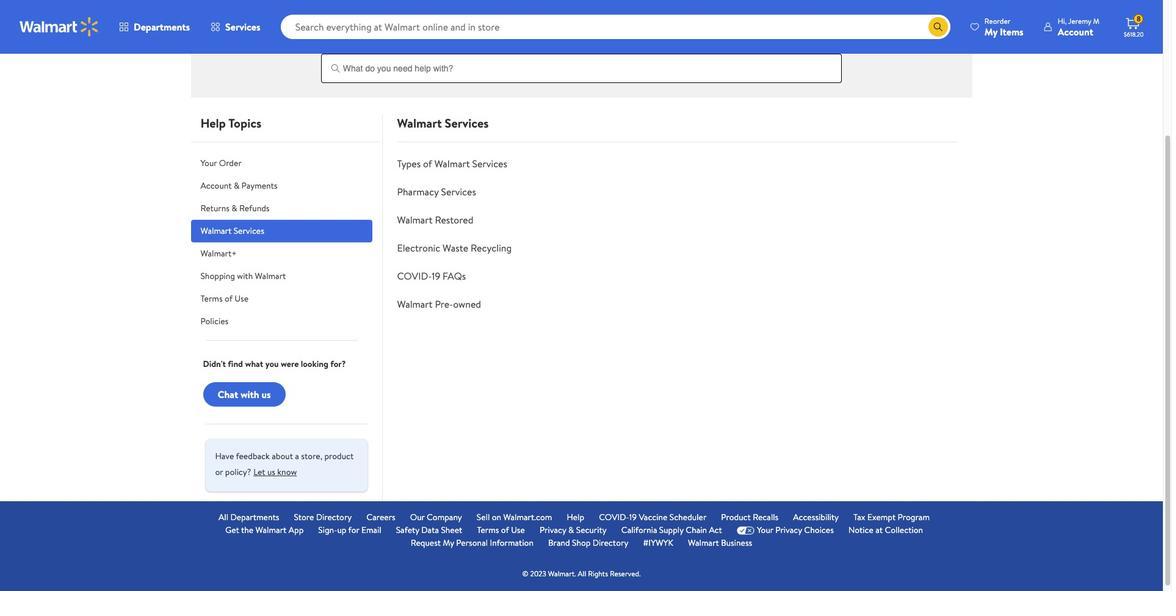 Task type: locate. For each thing, give the bounding box(es) containing it.
your privacy choices link
[[737, 524, 834, 537]]

terms of use down shopping
[[201, 292, 249, 305]]

my inside the notice at collection request my personal information
[[443, 537, 454, 549]]

store,
[[301, 450, 322, 462]]

terms down sell
[[477, 524, 499, 536]]

of for left terms of use link
[[225, 292, 233, 305]]

0 vertical spatial us
[[262, 388, 271, 401]]

0 horizontal spatial help
[[201, 115, 226, 131]]

1 horizontal spatial 19
[[629, 511, 637, 523]]

0 vertical spatial your
[[398, 5, 415, 17]]

walmart
[[397, 115, 442, 131], [435, 157, 470, 170], [397, 213, 433, 227], [201, 225, 232, 237], [255, 270, 286, 282], [397, 297, 433, 311], [256, 524, 287, 536], [688, 537, 719, 549]]

1 horizontal spatial departments
[[230, 511, 279, 523]]

your up "account & payments"
[[201, 157, 217, 169]]

walmart restored link
[[397, 213, 474, 227]]

walmart services up walmart+
[[201, 225, 264, 237]]

walmart restored
[[397, 213, 474, 227]]

covid-19 faqs
[[397, 269, 466, 283]]

1 horizontal spatial returns & refunds
[[721, 5, 790, 17]]

rights
[[588, 569, 608, 579]]

1 vertical spatial us
[[267, 466, 275, 478]]

with right shopping
[[237, 270, 253, 282]]

walmart down pharmacy
[[397, 213, 433, 227]]

0 horizontal spatial terms of use
[[201, 292, 249, 305]]

1 vertical spatial my
[[443, 537, 454, 549]]

hi,
[[1058, 16, 1067, 26]]

terms of use
[[201, 292, 249, 305], [477, 524, 525, 536]]

walmart right the
[[256, 524, 287, 536]]

services inside walmart services link
[[234, 225, 264, 237]]

8
[[1137, 14, 1141, 24]]

1 vertical spatial your
[[201, 157, 217, 169]]

1 horizontal spatial account
[[1058, 25, 1094, 38]]

1 horizontal spatial terms
[[477, 524, 499, 536]]

1 vertical spatial terms of use link
[[477, 524, 525, 537]]

0 horizontal spatial covid-
[[397, 269, 432, 283]]

payments
[[242, 180, 278, 192]]

a
[[295, 450, 299, 462]]

or right edit
[[555, 5, 563, 17]]

0 vertical spatial or
[[555, 5, 563, 17]]

0 horizontal spatial your
[[201, 157, 217, 169]]

terms of use link down shopping with walmart
[[191, 288, 372, 310]]

track
[[377, 5, 396, 17]]

vaccine
[[639, 511, 668, 523]]

get
[[225, 524, 239, 536]]

directory down "security"
[[593, 537, 629, 549]]

privacy up brand
[[540, 524, 566, 536]]

1 vertical spatial of
[[225, 292, 233, 305]]

use down sell on walmart.com
[[511, 524, 525, 536]]

1 vertical spatial returns
[[201, 202, 230, 214]]

19 up california
[[629, 511, 637, 523]]

or
[[555, 5, 563, 17], [215, 466, 223, 478]]

terms up policies
[[201, 292, 223, 305]]

account left $618.20
[[1058, 25, 1094, 38]]

1 horizontal spatial terms of use link
[[477, 524, 525, 537]]

you
[[265, 358, 279, 370]]

1 horizontal spatial directory
[[593, 537, 629, 549]]

pharmacy
[[397, 185, 439, 198]]

0 vertical spatial terms of use
[[201, 292, 249, 305]]

my left items at the top right of page
[[985, 25, 998, 38]]

1 horizontal spatial or
[[555, 5, 563, 17]]

1 horizontal spatial help
[[567, 511, 584, 523]]

1 vertical spatial help
[[567, 511, 584, 523]]

1 vertical spatial walmart services
[[201, 225, 264, 237]]

0 vertical spatial walmart services
[[397, 115, 489, 131]]

0 vertical spatial terms of use link
[[191, 288, 372, 310]]

request
[[411, 537, 441, 549]]

order
[[417, 5, 439, 17], [603, 5, 626, 17], [219, 157, 242, 169]]

2 vertical spatial your
[[757, 524, 774, 536]]

directory up sign-
[[316, 511, 352, 523]]

privacy
[[540, 524, 566, 536], [776, 524, 802, 536]]

0 vertical spatial my
[[985, 25, 998, 38]]

1 horizontal spatial my
[[985, 25, 998, 38]]

walmart+ link
[[191, 242, 372, 265]]

walmart business
[[688, 537, 752, 549]]

returns
[[721, 5, 750, 17], [201, 202, 230, 214]]

1 vertical spatial returns & refunds
[[201, 202, 270, 214]]

search
[[324, 42, 349, 54]]

your privacy choices
[[757, 524, 834, 536]]

1 vertical spatial use
[[511, 524, 525, 536]]

0 horizontal spatial privacy
[[540, 524, 566, 536]]

safety data sheet
[[396, 524, 462, 536]]

store directory link
[[294, 511, 352, 524]]

order right an
[[603, 5, 626, 17]]

all up get
[[219, 511, 228, 523]]

0 horizontal spatial departments
[[134, 20, 190, 34]]

0 vertical spatial with
[[237, 270, 253, 282]]

0 horizontal spatial or
[[215, 466, 223, 478]]

walmart up types
[[397, 115, 442, 131]]

accessibility link
[[793, 511, 839, 524]]

scheduler
[[670, 511, 707, 523]]

walmart services up types of walmart services
[[397, 115, 489, 131]]

0 vertical spatial directory
[[316, 511, 352, 523]]

all left rights on the right of the page
[[578, 569, 586, 579]]

brand shop directory link
[[548, 537, 629, 550]]

with inside button
[[241, 388, 259, 401]]

covid- for covid-19 vaccine scheduler
[[599, 511, 629, 523]]

walmart left pre-
[[397, 297, 433, 311]]

0 vertical spatial 19
[[432, 269, 440, 283]]

1 horizontal spatial privacy
[[776, 524, 802, 536]]

california
[[622, 524, 657, 536]]

chat
[[218, 388, 238, 401]]

let us know button
[[254, 462, 297, 482]]

refunds
[[760, 5, 790, 17], [239, 202, 270, 214]]

of
[[423, 157, 432, 170], [225, 292, 233, 305], [501, 524, 509, 536]]

items
[[1000, 25, 1024, 38]]

covid- down "electronic"
[[397, 269, 432, 283]]

1 vertical spatial terms of use
[[477, 524, 525, 536]]

privacy choices icon image
[[737, 526, 755, 535]]

0 vertical spatial use
[[235, 292, 249, 305]]

departments inside all departments link
[[230, 511, 279, 523]]

recycling
[[471, 241, 512, 255]]

us inside button
[[267, 466, 275, 478]]

19 for vaccine
[[629, 511, 637, 523]]

1 vertical spatial all
[[578, 569, 586, 579]]

my inside reorder my items
[[985, 25, 998, 38]]

0 vertical spatial returns & refunds link
[[668, 0, 842, 29]]

1 horizontal spatial covid-
[[599, 511, 629, 523]]

us right let
[[267, 466, 275, 478]]

directory inside brand shop directory link
[[593, 537, 629, 549]]

product
[[721, 511, 751, 523]]

your inside track your order link
[[398, 5, 415, 17]]

1 horizontal spatial walmart services
[[397, 115, 489, 131]]

your down recalls
[[757, 524, 774, 536]]

security
[[576, 524, 607, 536]]

19 for faqs
[[432, 269, 440, 283]]

help up privacy & security
[[567, 511, 584, 523]]

with
[[237, 270, 253, 282], [241, 388, 259, 401]]

search icon image
[[934, 22, 943, 32]]

of down shopping
[[225, 292, 233, 305]]

help left topics
[[201, 115, 226, 131]]

1 vertical spatial directory
[[593, 537, 629, 549]]

us
[[262, 388, 271, 401], [267, 466, 275, 478]]

safety
[[396, 524, 420, 536]]

order right track
[[417, 5, 439, 17]]

2 horizontal spatial your
[[757, 524, 774, 536]]

covid- up "security"
[[599, 511, 629, 523]]

help for help topics
[[201, 115, 226, 131]]

0 vertical spatial departments
[[134, 20, 190, 34]]

faqs
[[443, 269, 466, 283]]

shopping with walmart link
[[191, 265, 372, 288]]

0 vertical spatial covid-
[[397, 269, 432, 283]]

0 vertical spatial returns
[[721, 5, 750, 17]]

0 horizontal spatial account
[[201, 180, 232, 192]]

1 vertical spatial departments
[[230, 511, 279, 523]]

your right track
[[398, 5, 415, 17]]

2 horizontal spatial order
[[603, 5, 626, 17]]

0 horizontal spatial 19
[[432, 269, 440, 283]]

privacy & security link
[[540, 524, 607, 537]]

my down the sheet in the bottom of the page
[[443, 537, 454, 549]]

terms of use link down on
[[477, 524, 525, 537]]

returns & refunds
[[721, 5, 790, 17], [201, 202, 270, 214]]

of up information
[[501, 524, 509, 536]]

chain
[[686, 524, 707, 536]]

product recalls link
[[721, 511, 779, 524]]

1 horizontal spatial returns & refunds link
[[668, 0, 842, 29]]

personal
[[456, 537, 488, 549]]

with right chat
[[241, 388, 259, 401]]

1 vertical spatial returns & refunds link
[[191, 197, 372, 220]]

1 horizontal spatial refunds
[[760, 5, 790, 17]]

your inside your privacy choices link
[[757, 524, 774, 536]]

let us know link
[[254, 462, 297, 482]]

19 left 'faqs'
[[432, 269, 440, 283]]

pre-
[[435, 297, 453, 311]]

8 $618.20
[[1124, 14, 1144, 38]]

us down you
[[262, 388, 271, 401]]

0 horizontal spatial refunds
[[239, 202, 270, 214]]

with for us
[[241, 388, 259, 401]]

2 vertical spatial of
[[501, 524, 509, 536]]

didn't
[[203, 358, 226, 370]]

of right types
[[423, 157, 432, 170]]

1 vertical spatial covid-
[[599, 511, 629, 523]]

terms of use down on
[[477, 524, 525, 536]]

0 vertical spatial returns & refunds
[[721, 5, 790, 17]]

services button
[[200, 12, 271, 42]]

hi, jeremy m account
[[1058, 16, 1100, 38]]

0 horizontal spatial my
[[443, 537, 454, 549]]

use down shopping with walmart
[[235, 292, 249, 305]]

0 vertical spatial of
[[423, 157, 432, 170]]

0 horizontal spatial of
[[225, 292, 233, 305]]

at
[[876, 524, 883, 536]]

1 vertical spatial 19
[[629, 511, 637, 523]]

privacy down recalls
[[776, 524, 802, 536]]

0 vertical spatial help
[[201, 115, 226, 131]]

covid- for covid-19 faqs
[[397, 269, 432, 283]]

1 horizontal spatial your
[[398, 5, 415, 17]]

0 horizontal spatial returns & refunds
[[201, 202, 270, 214]]

1 horizontal spatial of
[[423, 157, 432, 170]]

1 vertical spatial with
[[241, 388, 259, 401]]

account down your order
[[201, 180, 232, 192]]

0 vertical spatial account
[[1058, 25, 1094, 38]]

0 horizontal spatial directory
[[316, 511, 352, 523]]

help link
[[567, 511, 584, 524]]

data
[[422, 524, 439, 536]]

types of walmart services
[[397, 157, 507, 170]]

order up "account & payments"
[[219, 157, 242, 169]]

1 vertical spatial account
[[201, 180, 232, 192]]

returns & refunds link
[[668, 0, 842, 29], [191, 197, 372, 220]]

0 horizontal spatial terms
[[201, 292, 223, 305]]

or down have
[[215, 466, 223, 478]]

accessibility
[[793, 511, 839, 523]]

1 vertical spatial or
[[215, 466, 223, 478]]

1 horizontal spatial returns
[[721, 5, 750, 17]]

0 vertical spatial terms
[[201, 292, 223, 305]]

19
[[432, 269, 440, 283], [629, 511, 637, 523]]

0 vertical spatial all
[[219, 511, 228, 523]]

0 horizontal spatial use
[[235, 292, 249, 305]]

walmart.
[[548, 569, 576, 579]]

our
[[410, 511, 425, 523]]

your inside your order link
[[201, 157, 217, 169]]



Task type: vqa. For each thing, say whether or not it's contained in the screenshot.
The 'Sell'
yes



Task type: describe. For each thing, give the bounding box(es) containing it.
walmart business link
[[688, 537, 752, 550]]

our company
[[410, 511, 462, 523]]

know
[[277, 466, 297, 478]]

2 horizontal spatial of
[[501, 524, 509, 536]]

#iywyk link
[[643, 537, 674, 550]]

covid-19 vaccine scheduler
[[599, 511, 707, 523]]

directory inside store directory link
[[316, 511, 352, 523]]

0 horizontal spatial walmart services
[[201, 225, 264, 237]]

walmart.com
[[503, 511, 552, 523]]

walmart+
[[201, 247, 237, 260]]

shopping
[[201, 270, 235, 282]]

us inside button
[[262, 388, 271, 401]]

edit or cancel an order link
[[495, 0, 668, 29]]

help topics
[[201, 115, 262, 131]]

brand
[[548, 537, 570, 549]]

walmart pre-owned link
[[397, 297, 481, 311]]

2023
[[530, 569, 546, 579]]

waste
[[443, 241, 469, 255]]

types of walmart services link
[[397, 157, 507, 170]]

0 horizontal spatial all
[[219, 511, 228, 523]]

1 privacy from the left
[[540, 524, 566, 536]]

1 horizontal spatial use
[[511, 524, 525, 536]]

Search search field
[[281, 15, 951, 39]]

edit or cancel an order
[[538, 5, 626, 17]]

m
[[1093, 16, 1100, 26]]

get the walmart app link
[[225, 524, 304, 537]]

0 horizontal spatial returns
[[201, 202, 230, 214]]

account inside hi, jeremy m account
[[1058, 25, 1094, 38]]

brand shop directory
[[548, 537, 629, 549]]

1 horizontal spatial terms of use
[[477, 524, 525, 536]]

$618.20
[[1124, 30, 1144, 38]]

walmart inside tax exempt program get the walmart app
[[256, 524, 287, 536]]

store
[[294, 511, 314, 523]]

services inside services popup button
[[225, 20, 261, 34]]

©
[[522, 569, 529, 579]]

shop
[[572, 537, 591, 549]]

find
[[228, 358, 243, 370]]

policies link
[[191, 310, 372, 333]]

reorder
[[985, 16, 1011, 26]]

search help topics
[[324, 42, 392, 54]]

0 horizontal spatial terms of use link
[[191, 288, 372, 310]]

your for your privacy choices
[[757, 524, 774, 536]]

owned
[[453, 297, 481, 311]]

0 vertical spatial refunds
[[760, 5, 790, 17]]

walmart image
[[20, 17, 99, 37]]

0 horizontal spatial returns & refunds link
[[191, 197, 372, 220]]

or inside have feedback about a store, product or policy?
[[215, 466, 223, 478]]

sign-up for email link
[[318, 524, 381, 537]]

with for walmart
[[237, 270, 253, 282]]

walmart up pharmacy services link
[[435, 157, 470, 170]]

your order link
[[191, 152, 372, 175]]

choices
[[804, 524, 834, 536]]

pharmacy services
[[397, 185, 476, 198]]

california supply chain act
[[622, 524, 722, 536]]

1 horizontal spatial all
[[578, 569, 586, 579]]

all departments link
[[219, 511, 279, 524]]

tax exempt program link
[[854, 511, 930, 524]]

electronic
[[397, 241, 440, 255]]

policies
[[201, 315, 228, 327]]

walmart down chain
[[688, 537, 719, 549]]

2 privacy from the left
[[776, 524, 802, 536]]

exempt
[[868, 511, 896, 523]]

product recalls
[[721, 511, 779, 523]]

company
[[427, 511, 462, 523]]

let
[[254, 466, 265, 478]]

covid-19 faqs link
[[397, 269, 466, 283]]

1 horizontal spatial order
[[417, 5, 439, 17]]

of for types of walmart services link on the left top of the page
[[423, 157, 432, 170]]

california supply chain act link
[[622, 524, 722, 537]]

store directory
[[294, 511, 352, 523]]

tax exempt program get the walmart app
[[225, 511, 930, 536]]

supply
[[659, 524, 684, 536]]

your for your order
[[201, 157, 217, 169]]

app
[[289, 524, 304, 536]]

sell on walmart.com
[[477, 511, 552, 523]]

careers
[[367, 511, 396, 523]]

notice at collection request my personal information
[[411, 524, 923, 549]]

& inside the account & payments link
[[234, 180, 240, 192]]

0 horizontal spatial order
[[219, 157, 242, 169]]

sell on walmart.com link
[[477, 511, 552, 524]]

business
[[721, 537, 752, 549]]

up
[[337, 524, 347, 536]]

track your order
[[377, 5, 439, 17]]

reserved.
[[610, 569, 641, 579]]

walmart pre-owned
[[397, 297, 481, 311]]

have
[[215, 450, 234, 462]]

edit
[[538, 5, 553, 17]]

privacy & security
[[540, 524, 607, 536]]

covid-19 vaccine scheduler link
[[599, 511, 707, 524]]

1 vertical spatial terms
[[477, 524, 499, 536]]

didn't find what you were looking for?
[[203, 358, 346, 370]]

sell
[[477, 511, 490, 523]]

jeremy
[[1069, 16, 1092, 26]]

program
[[898, 511, 930, 523]]

an
[[592, 5, 601, 17]]

topics
[[369, 42, 392, 54]]

& inside privacy & security link
[[569, 524, 574, 536]]

collection
[[885, 524, 923, 536]]

act
[[709, 524, 722, 536]]

walmart down walmart+ link
[[255, 270, 286, 282]]

notice at collection link
[[849, 524, 923, 537]]

product
[[324, 450, 354, 462]]

feedback
[[236, 450, 270, 462]]

Walmart Site-Wide search field
[[281, 15, 951, 39]]

recalls
[[753, 511, 779, 523]]

account & payments
[[201, 180, 278, 192]]

1 vertical spatial refunds
[[239, 202, 270, 214]]

for?
[[331, 358, 346, 370]]

chat with us
[[218, 388, 271, 401]]

all departments
[[219, 511, 279, 523]]

What do you need help with? search field
[[321, 54, 842, 83]]

#iywyk
[[643, 537, 674, 549]]

sign-up for email
[[318, 524, 381, 536]]

safety data sheet link
[[396, 524, 462, 537]]

departments inside departments dropdown button
[[134, 20, 190, 34]]

help for "help" link
[[567, 511, 584, 523]]

electronic waste recycling link
[[397, 241, 512, 255]]

Search help topics search field
[[321, 42, 842, 83]]

walmart up walmart+
[[201, 225, 232, 237]]



